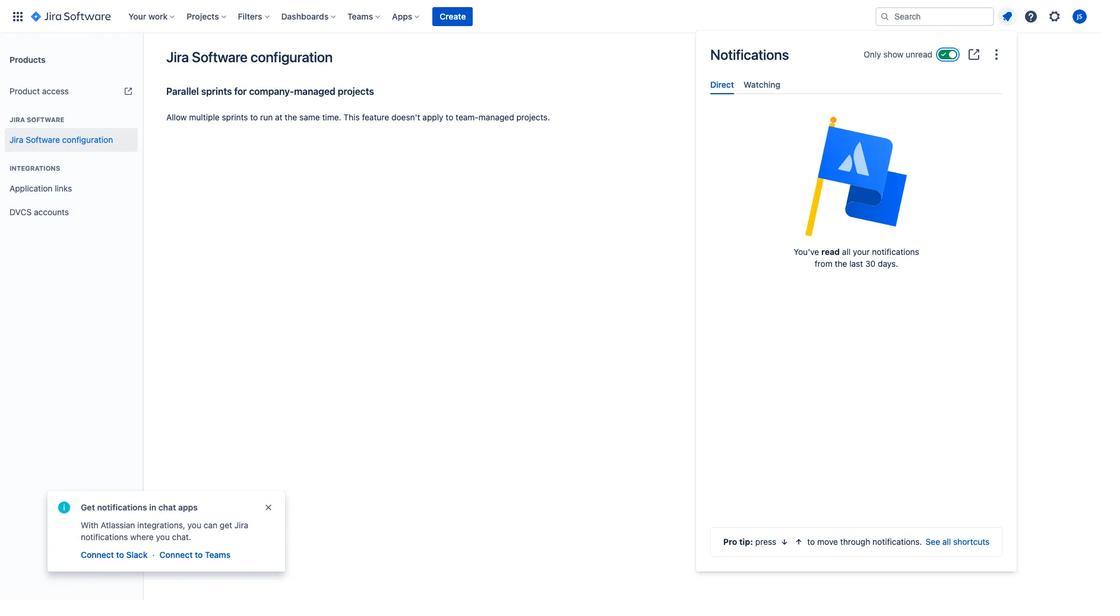Task type: describe. For each thing, give the bounding box(es) containing it.
integrations
[[10, 164, 60, 172]]

projects
[[187, 11, 219, 21]]

apps
[[178, 503, 198, 513]]

0 horizontal spatial you
[[156, 533, 170, 543]]

banner containing your work
[[0, 0, 1101, 33]]

where
[[130, 533, 154, 543]]

dvcs
[[10, 207, 32, 217]]

watching
[[744, 80, 780, 90]]

allow
[[166, 112, 187, 122]]

connect for connect to slack
[[81, 551, 114, 561]]

read
[[821, 247, 840, 257]]

see
[[926, 537, 940, 548]]

through
[[840, 537, 870, 548]]

jira software configuration link
[[5, 128, 138, 152]]

parallel sprints for company-managed projects
[[166, 86, 374, 97]]

all your notifications from the last 30 days.
[[815, 247, 919, 269]]

teams inside teams popup button
[[347, 11, 373, 21]]

application
[[10, 183, 53, 193]]

projects.
[[516, 112, 550, 122]]

the inside all your notifications from the last 30 days.
[[835, 259, 847, 269]]

with atlassian integrations, you can get jira notifications where you chat.
[[81, 521, 248, 543]]

doesn't
[[391, 112, 420, 122]]

chat
[[158, 503, 176, 513]]

sidebar navigation image
[[129, 48, 156, 71]]

at
[[275, 112, 282, 122]]

connect to teams
[[159, 551, 231, 561]]

search image
[[880, 12, 890, 21]]

tip:
[[739, 537, 753, 548]]

time.
[[322, 112, 341, 122]]

work
[[148, 11, 168, 21]]

projects
[[338, 86, 374, 97]]

to move through notifications.
[[807, 537, 922, 548]]

jira down product
[[10, 116, 25, 124]]

move
[[817, 537, 838, 548]]

product
[[10, 86, 40, 96]]

see all shortcuts button
[[926, 537, 990, 549]]

notifications image
[[1000, 9, 1014, 23]]

jira software
[[10, 116, 64, 124]]

for
[[234, 86, 247, 97]]

jira inside the with atlassian integrations, you can get jira notifications where you chat.
[[234, 521, 248, 531]]

get
[[220, 521, 232, 531]]

unread
[[906, 49, 932, 59]]

0 vertical spatial managed
[[294, 86, 335, 97]]

product access
[[10, 86, 69, 96]]

team-
[[456, 112, 479, 122]]

filters
[[238, 11, 262, 21]]

press
[[755, 537, 776, 548]]

get
[[81, 503, 95, 513]]

direct tab panel
[[705, 95, 1007, 105]]

jira inside "link"
[[10, 135, 23, 145]]

you've read
[[794, 247, 840, 257]]

application links link
[[5, 177, 138, 201]]

dismiss image
[[264, 504, 273, 513]]

this
[[343, 112, 360, 122]]

parallel
[[166, 86, 199, 97]]

days.
[[878, 259, 898, 269]]

software for jira software configuration "link"
[[26, 135, 60, 145]]

application links
[[10, 183, 72, 193]]

to inside notifications dialog
[[807, 537, 815, 548]]

last
[[849, 259, 863, 269]]

appswitcher icon image
[[11, 9, 25, 23]]

dashboards button
[[278, 7, 340, 26]]

filters button
[[234, 7, 274, 26]]

shortcuts
[[953, 537, 990, 548]]

dvcs accounts link
[[5, 201, 138, 224]]

notifications
[[710, 46, 789, 63]]

teams button
[[344, 7, 385, 26]]

create button
[[433, 7, 473, 26]]

tab list inside notifications dialog
[[705, 75, 1007, 95]]

from
[[815, 259, 832, 269]]

links
[[55, 183, 72, 193]]

connect to slack button
[[80, 549, 149, 563]]

Search field
[[875, 7, 994, 26]]

get notifications in chat apps
[[81, 503, 198, 513]]

connect to slack
[[81, 551, 148, 561]]

feature
[[362, 112, 389, 122]]

multiple
[[189, 112, 220, 122]]

apply
[[422, 112, 443, 122]]

notifications dialog
[[696, 31, 1017, 572]]

with
[[81, 521, 98, 531]]

settings image
[[1048, 9, 1062, 23]]

to inside connect to teams button
[[195, 551, 203, 561]]

connect to teams button
[[158, 549, 232, 563]]



Task type: vqa. For each thing, say whether or not it's contained in the screenshot.
PLANNING
no



Task type: locate. For each thing, give the bounding box(es) containing it.
jira right get
[[234, 521, 248, 531]]

dashboards
[[281, 11, 328, 21]]

1 horizontal spatial jira software configuration
[[166, 49, 333, 65]]

0 vertical spatial notifications
[[872, 247, 919, 257]]

in
[[149, 503, 156, 513]]

1 vertical spatial you
[[156, 533, 170, 543]]

0 vertical spatial software
[[192, 49, 247, 65]]

product access link
[[5, 80, 138, 103]]

notifications inside all your notifications from the last 30 days.
[[872, 247, 919, 257]]

0 vertical spatial configuration
[[250, 49, 333, 65]]

connect inside button
[[159, 551, 193, 561]]

jira software group
[[5, 103, 138, 156]]

show
[[883, 49, 903, 59]]

slack
[[126, 551, 148, 561]]

software up for
[[192, 49, 247, 65]]

configuration down product access link
[[62, 135, 113, 145]]

configuration
[[250, 49, 333, 65], [62, 135, 113, 145]]

jira software image
[[31, 9, 111, 23], [31, 9, 111, 23]]

1 horizontal spatial connect
[[159, 551, 193, 561]]

run
[[260, 112, 273, 122]]

info image
[[57, 501, 71, 515]]

notifications.
[[872, 537, 922, 548]]

jira software configuration inside "link"
[[10, 135, 113, 145]]

primary element
[[7, 0, 875, 33]]

apps button
[[388, 7, 424, 26]]

connect down with
[[81, 551, 114, 561]]

notifications
[[872, 247, 919, 257], [97, 503, 147, 513], [81, 533, 128, 543]]

software
[[192, 49, 247, 65], [27, 116, 64, 124], [26, 135, 60, 145]]

teams inside connect to teams button
[[205, 551, 231, 561]]

0 vertical spatial the
[[285, 112, 297, 122]]

all right see
[[942, 537, 951, 548]]

company-
[[249, 86, 294, 97]]

to
[[250, 112, 258, 122], [446, 112, 453, 122], [807, 537, 815, 548], [116, 551, 124, 561], [195, 551, 203, 561]]

more image
[[989, 48, 1004, 62]]

jira software configuration down jira software
[[10, 135, 113, 145]]

the right 'at' at the top of the page
[[285, 112, 297, 122]]

accounts
[[34, 207, 69, 217]]

jira software configuration up for
[[166, 49, 333, 65]]

managed
[[294, 86, 335, 97], [479, 112, 514, 122]]

all left your
[[842, 247, 851, 257]]

help image
[[1024, 9, 1038, 23]]

your
[[128, 11, 146, 21]]

1 horizontal spatial the
[[835, 259, 847, 269]]

1 vertical spatial configuration
[[62, 135, 113, 145]]

see all shortcuts
[[926, 537, 990, 548]]

banner
[[0, 0, 1101, 33]]

you've
[[794, 247, 819, 257]]

0 vertical spatial you
[[187, 521, 201, 531]]

pro
[[723, 537, 737, 548]]

notifications up the atlassian
[[97, 503, 147, 513]]

0 horizontal spatial connect
[[81, 551, 114, 561]]

arrow down image
[[780, 538, 789, 548]]

notifications up days.
[[872, 247, 919, 257]]

you left can
[[187, 521, 201, 531]]

integrations group
[[5, 152, 138, 228]]

2 vertical spatial software
[[26, 135, 60, 145]]

sprints down for
[[222, 112, 248, 122]]

jira
[[166, 49, 189, 65], [10, 116, 25, 124], [10, 135, 23, 145], [234, 521, 248, 531]]

all
[[842, 247, 851, 257], [942, 537, 951, 548]]

1 vertical spatial jira software configuration
[[10, 135, 113, 145]]

products
[[10, 54, 46, 64]]

the
[[285, 112, 297, 122], [835, 259, 847, 269]]

arrow up image
[[794, 538, 804, 548]]

tab list
[[705, 75, 1007, 95]]

chat.
[[172, 533, 191, 543]]

1 vertical spatial the
[[835, 259, 847, 269]]

jira down jira software
[[10, 135, 23, 145]]

0 horizontal spatial managed
[[294, 86, 335, 97]]

connect for connect to teams
[[159, 551, 193, 561]]

connect inside button
[[81, 551, 114, 561]]

only show unread
[[864, 49, 932, 59]]

managed left projects.
[[479, 112, 514, 122]]

0 horizontal spatial the
[[285, 112, 297, 122]]

apps
[[392, 11, 412, 21]]

software down product access
[[27, 116, 64, 124]]

can
[[204, 521, 217, 531]]

0 horizontal spatial all
[[842, 247, 851, 257]]

1 vertical spatial managed
[[479, 112, 514, 122]]

jira software configuration
[[166, 49, 333, 65], [10, 135, 113, 145]]

integrations,
[[137, 521, 185, 531]]

notifications inside the with atlassian integrations, you can get jira notifications where you chat.
[[81, 533, 128, 543]]

dvcs accounts
[[10, 207, 69, 217]]

software inside "link"
[[26, 135, 60, 145]]

teams left apps
[[347, 11, 373, 21]]

sprints
[[201, 86, 232, 97], [222, 112, 248, 122]]

0 vertical spatial teams
[[347, 11, 373, 21]]

0 horizontal spatial teams
[[205, 551, 231, 561]]

sprints left for
[[201, 86, 232, 97]]

direct
[[710, 80, 734, 90]]

configuration inside "link"
[[62, 135, 113, 145]]

1 vertical spatial notifications
[[97, 503, 147, 513]]

allow multiple sprints to run at the same time. this feature doesn't apply to team-managed projects.
[[166, 112, 550, 122]]

teams down can
[[205, 551, 231, 561]]

notifications down the atlassian
[[81, 533, 128, 543]]

the left last
[[835, 259, 847, 269]]

1 connect from the left
[[81, 551, 114, 561]]

only
[[864, 49, 881, 59]]

30
[[865, 259, 876, 269]]

same
[[299, 112, 320, 122]]

your work button
[[125, 7, 179, 26]]

you down integrations,
[[156, 533, 170, 543]]

your work
[[128, 11, 168, 21]]

1 horizontal spatial configuration
[[250, 49, 333, 65]]

atlassian
[[101, 521, 135, 531]]

0 horizontal spatial configuration
[[62, 135, 113, 145]]

0 vertical spatial jira software configuration
[[166, 49, 333, 65]]

1 vertical spatial software
[[27, 116, 64, 124]]

software down jira software
[[26, 135, 60, 145]]

0 vertical spatial sprints
[[201, 86, 232, 97]]

1 horizontal spatial managed
[[479, 112, 514, 122]]

to inside connect to slack button
[[116, 551, 124, 561]]

1 horizontal spatial you
[[187, 521, 201, 531]]

2 vertical spatial notifications
[[81, 533, 128, 543]]

all inside button
[[942, 537, 951, 548]]

connect
[[81, 551, 114, 561], [159, 551, 193, 561]]

jira up parallel
[[166, 49, 189, 65]]

all inside all your notifications from the last 30 days.
[[842, 247, 851, 257]]

configuration up company- at top left
[[250, 49, 333, 65]]

1 horizontal spatial teams
[[347, 11, 373, 21]]

create
[[440, 11, 466, 21]]

1 horizontal spatial all
[[942, 537, 951, 548]]

tab list containing direct
[[705, 75, 1007, 95]]

2 connect from the left
[[159, 551, 193, 561]]

you
[[187, 521, 201, 531], [156, 533, 170, 543]]

projects button
[[183, 7, 231, 26]]

1 vertical spatial sprints
[[222, 112, 248, 122]]

software for jira software group
[[27, 116, 64, 124]]

1 vertical spatial teams
[[205, 551, 231, 561]]

your profile and settings image
[[1073, 9, 1087, 23]]

open notifications in a new tab image
[[967, 48, 981, 62]]

1 vertical spatial all
[[942, 537, 951, 548]]

managed up same at the top left of the page
[[294, 86, 335, 97]]

access
[[42, 86, 69, 96]]

0 vertical spatial all
[[842, 247, 851, 257]]

pro tip: press
[[723, 537, 776, 548]]

your
[[853, 247, 870, 257]]

0 horizontal spatial jira software configuration
[[10, 135, 113, 145]]

connect down chat.
[[159, 551, 193, 561]]



